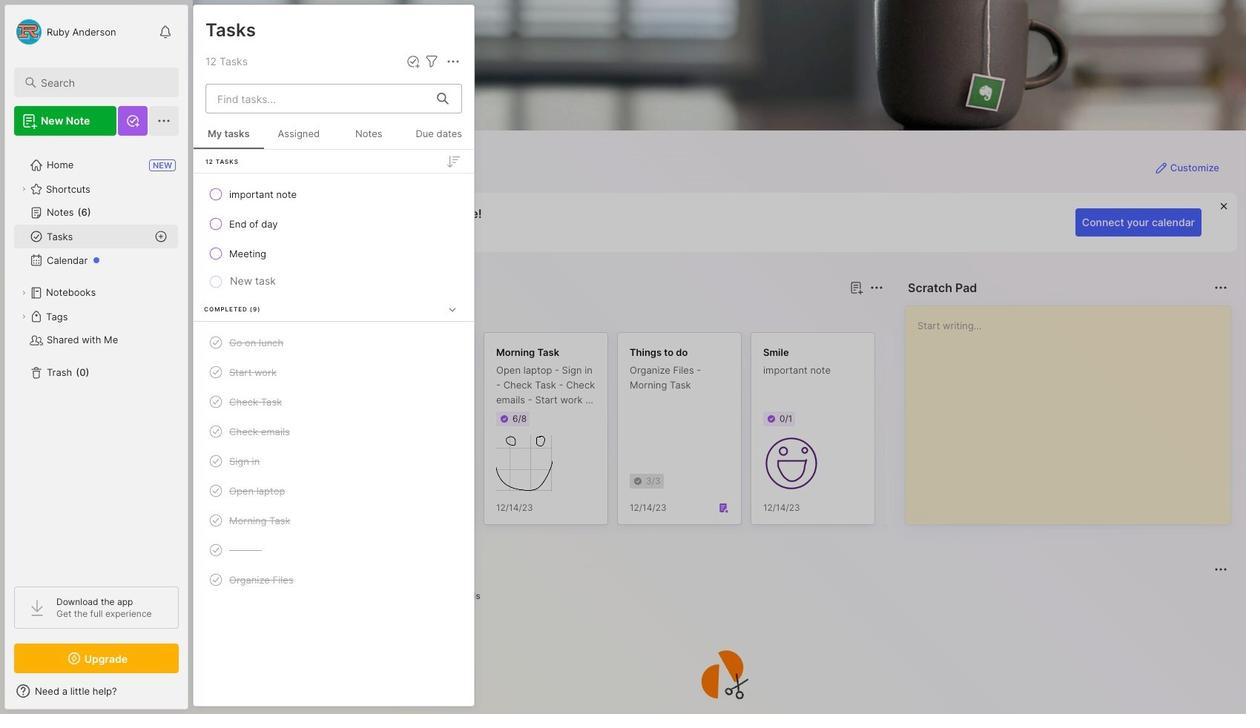 Task type: locate. For each thing, give the bounding box(es) containing it.
Sort options field
[[444, 152, 462, 170]]

tab list
[[220, 306, 881, 324], [220, 588, 1226, 605]]

6 row from the top
[[200, 389, 468, 416]]

filter tasks image
[[423, 53, 441, 70]]

check emails 3 cell
[[229, 424, 290, 439]]

row
[[200, 181, 468, 208], [200, 211, 468, 237], [200, 240, 468, 267], [200, 329, 468, 356], [200, 359, 468, 386], [200, 389, 468, 416], [200, 418, 468, 445], [200, 448, 468, 475], [200, 478, 468, 505], [200, 508, 468, 534], [200, 537, 468, 564], [200, 567, 468, 594]]

end of day 1 cell
[[229, 217, 278, 232]]

tree
[[5, 145, 188, 574]]

tree inside main element
[[5, 145, 188, 574]]

check task 2 cell
[[229, 395, 282, 410]]

thumbnail image
[[496, 436, 553, 492], [764, 436, 820, 492]]

1 row from the top
[[200, 181, 468, 208]]

Find tasks… text field
[[209, 86, 428, 111]]

More actions and view options field
[[441, 53, 462, 70]]

Account field
[[14, 17, 116, 47]]

row group
[[194, 150, 474, 606], [217, 332, 1152, 534]]

4 row from the top
[[200, 329, 468, 356]]

None search field
[[41, 73, 165, 91]]

1 horizontal spatial thumbnail image
[[764, 436, 820, 492]]

Search text field
[[41, 76, 165, 90]]

5 row from the top
[[200, 359, 468, 386]]

go on lunch 0 cell
[[229, 335, 284, 350]]

1 thumbnail image from the left
[[496, 436, 553, 492]]

9 row from the top
[[200, 478, 468, 505]]

1 vertical spatial tab list
[[220, 588, 1226, 605]]

sort options image
[[444, 152, 462, 170]]

Filter tasks field
[[423, 53, 441, 70]]

7 cell
[[229, 543, 262, 558]]

meeting 2 cell
[[229, 246, 266, 261]]

tab
[[220, 306, 263, 324], [269, 306, 329, 324], [401, 588, 440, 605], [446, 588, 487, 605]]

0 horizontal spatial thumbnail image
[[496, 436, 553, 492]]

0 vertical spatial tab list
[[220, 306, 881, 324]]

10 row from the top
[[200, 508, 468, 534]]



Task type: vqa. For each thing, say whether or not it's contained in the screenshot.
1st Tab List
yes



Task type: describe. For each thing, give the bounding box(es) containing it.
expand tags image
[[19, 312, 28, 321]]

8 row from the top
[[200, 448, 468, 475]]

start work 1 cell
[[229, 365, 277, 380]]

Start writing… text field
[[918, 306, 1230, 513]]

sign in 4 cell
[[229, 454, 260, 469]]

3 row from the top
[[200, 240, 468, 267]]

11 row from the top
[[200, 537, 468, 564]]

more actions and view options image
[[444, 53, 462, 70]]

click to collapse image
[[187, 687, 198, 705]]

collapse 01_completed image
[[445, 302, 460, 317]]

WHAT'S NEW field
[[5, 680, 188, 703]]

2 thumbnail image from the left
[[764, 436, 820, 492]]

important note 0 cell
[[229, 187, 297, 202]]

7 row from the top
[[200, 418, 468, 445]]

new task image
[[406, 54, 421, 69]]

12 row from the top
[[200, 567, 468, 594]]

open laptop 5 cell
[[229, 484, 285, 499]]

2 row from the top
[[200, 211, 468, 237]]

morning task 6 cell
[[229, 513, 291, 528]]

organize files 8 cell
[[229, 573, 294, 588]]

2 tab list from the top
[[220, 588, 1226, 605]]

none search field inside main element
[[41, 73, 165, 91]]

expand notebooks image
[[19, 289, 28, 298]]

1 tab list from the top
[[220, 306, 881, 324]]

main element
[[0, 0, 193, 715]]



